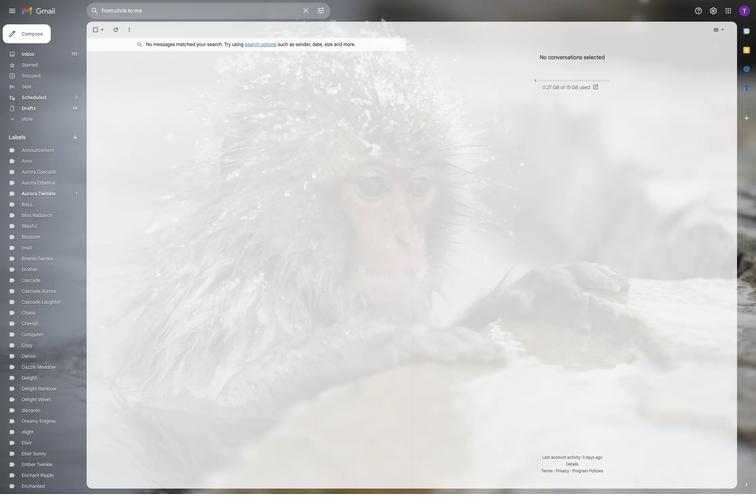 Task type: vqa. For each thing, say whether or not it's contained in the screenshot.


Task type: locate. For each thing, give the bounding box(es) containing it.
twinkle up ripple
[[37, 462, 52, 468]]

delight
[[22, 375, 37, 381], [22, 386, 37, 392], [22, 397, 37, 403]]

elixir down elight link
[[22, 440, 32, 446]]

arno link
[[22, 158, 32, 164]]

aurora up the 'aurora twinkle' link
[[22, 180, 36, 186]]

1 vertical spatial twinkle
[[38, 256, 53, 262]]

messages
[[153, 41, 175, 47]]

delight link
[[22, 375, 37, 381]]

sender,
[[296, 41, 311, 47]]

scheduled link
[[22, 95, 46, 101]]

announcement link
[[22, 147, 54, 153]]

more image
[[126, 26, 133, 33]]

2 delight from the top
[[22, 386, 37, 392]]

no left the messages
[[146, 41, 152, 47]]

bliss radiance
[[22, 212, 53, 218]]

details
[[567, 462, 579, 467]]

delight down dazzle
[[22, 375, 37, 381]]

brother
[[22, 267, 38, 273]]

1 horizontal spatial ·
[[571, 468, 572, 474]]

delight down "delight" link
[[22, 386, 37, 392]]

blossom
[[22, 234, 40, 240]]

gb
[[553, 84, 560, 90], [572, 84, 579, 90]]

1 elixir from the top
[[22, 440, 32, 446]]

0 vertical spatial no
[[146, 41, 152, 47]]

delight for "delight" link
[[22, 375, 37, 381]]

drafts link
[[22, 105, 36, 111]]

aurora ethereal link
[[22, 180, 55, 186]]

1 horizontal spatial no
[[540, 54, 547, 61]]

tab list
[[738, 22, 757, 470]]

· right the terms link
[[554, 468, 555, 474]]

labels navigation
[[0, 22, 87, 494]]

terms link
[[542, 468, 553, 474]]

dance link
[[22, 353, 36, 359]]

no for no messages matched your search. try using search options such as sender, date, size and more.
[[146, 41, 152, 47]]

0 horizontal spatial no
[[146, 41, 152, 47]]

more
[[22, 116, 33, 122]]

toggle split pane mode image
[[713, 26, 720, 33]]

2 · from the left
[[571, 468, 572, 474]]

twinkle right the breeze
[[38, 256, 53, 262]]

dazzle meadow link
[[22, 364, 56, 370]]

2 vertical spatial delight
[[22, 397, 37, 403]]

as
[[290, 41, 295, 47]]

cascade for cascade laughter
[[22, 299, 41, 305]]

elixir down elixir link
[[22, 451, 32, 457]]

aurora for aurora twinkle
[[22, 191, 37, 197]]

announcement
[[22, 147, 54, 153]]

3 delight from the top
[[22, 397, 37, 403]]

privacy link
[[556, 468, 570, 474]]

conversations
[[549, 54, 583, 61]]

0 horizontal spatial ·
[[554, 468, 555, 474]]

more.
[[344, 41, 356, 47]]

starred link
[[22, 62, 38, 68]]

twinkle down 'ethereal'
[[38, 191, 56, 197]]

1 vertical spatial no
[[540, 54, 547, 61]]

ember twinkle
[[22, 462, 52, 468]]

0 vertical spatial twinkle
[[38, 191, 56, 197]]

follow link to manage storage image
[[593, 84, 600, 91]]

0 horizontal spatial gb
[[553, 84, 560, 90]]

try
[[224, 41, 231, 47]]

laughter
[[42, 299, 61, 305]]

of
[[561, 84, 565, 90]]

elixir link
[[22, 440, 32, 446]]

elixir for elixir sunny
[[22, 451, 32, 457]]

aurora up "ball" link
[[22, 191, 37, 197]]

meadow
[[37, 364, 56, 370]]

cascade for cascade aurora
[[22, 288, 41, 294]]

delight velvet
[[22, 397, 51, 403]]

matched
[[176, 41, 195, 47]]

cascade down brother link
[[22, 277, 41, 284]]

elixir sunny
[[22, 451, 46, 457]]

1 vertical spatial elixir
[[22, 451, 32, 457]]

cascade down cascade link
[[22, 288, 41, 294]]

refresh image
[[112, 26, 119, 33]]

breeze twinkle
[[22, 256, 53, 262]]

advanced search options image
[[314, 4, 328, 17]]

starred
[[22, 62, 38, 68]]

breeze twinkle link
[[22, 256, 53, 262]]

None checkbox
[[92, 26, 99, 33]]

2 elixir from the top
[[22, 451, 32, 457]]

gb right 15 at the right top of page
[[572, 84, 579, 90]]

1 gb from the left
[[553, 84, 560, 90]]

ember twinkle link
[[22, 462, 52, 468]]

cascade laughter
[[22, 299, 61, 305]]

0.27
[[543, 84, 552, 90]]

1
[[76, 191, 77, 196]]

twinkle for ember twinkle
[[37, 462, 52, 468]]

0 vertical spatial elixir
[[22, 440, 32, 446]]

breeze
[[22, 256, 37, 262]]

· down details
[[571, 468, 572, 474]]

activity:
[[568, 455, 582, 460]]

1 horizontal spatial gb
[[572, 84, 579, 90]]

policies
[[590, 468, 604, 474]]

1 vertical spatial delight
[[22, 386, 37, 392]]

aurora for aurora ethereal
[[22, 180, 36, 186]]

elixir sunny link
[[22, 451, 46, 457]]

terms
[[542, 468, 553, 474]]

elixir
[[22, 440, 32, 446], [22, 451, 32, 457]]

0 vertical spatial delight
[[22, 375, 37, 381]]

twinkle for breeze twinkle
[[38, 256, 53, 262]]

no for no conversations selected
[[540, 54, 547, 61]]

dreamy enigma link
[[22, 418, 55, 424]]

search
[[245, 41, 260, 47]]

date,
[[313, 41, 324, 47]]

delight for delight rainbow
[[22, 386, 37, 392]]

program
[[573, 468, 589, 474]]

aurora down arno link
[[22, 169, 36, 175]]

sent link
[[22, 84, 31, 90]]

compose
[[22, 31, 43, 37]]

search.
[[207, 41, 223, 47]]

discardo
[[22, 407, 40, 414]]

gb left the of
[[553, 84, 560, 90]]

aurora ethereal
[[22, 180, 55, 186]]

no conversations selected main content
[[87, 22, 738, 489]]

cascade up chaos
[[22, 299, 41, 305]]

cozy
[[22, 342, 32, 349]]

no conversations selected
[[540, 54, 605, 61]]

cascade link
[[22, 277, 41, 284]]

cascade
[[37, 169, 56, 175], [22, 277, 41, 284], [22, 288, 41, 294], [22, 299, 41, 305]]

2 vertical spatial twinkle
[[37, 462, 52, 468]]

1 delight from the top
[[22, 375, 37, 381]]

no left the conversations at the top
[[540, 54, 547, 61]]

no messages matched your search. try using search options such as sender, date, size and more.
[[146, 41, 356, 47]]

delight up discardo link at the left of page
[[22, 397, 37, 403]]

None search field
[[87, 3, 331, 19]]

program policies link
[[573, 468, 604, 474]]

1 · from the left
[[554, 468, 555, 474]]



Task type: describe. For each thing, give the bounding box(es) containing it.
radiance
[[33, 212, 53, 218]]

enchanted link
[[22, 483, 45, 489]]

sunny
[[33, 451, 46, 457]]

options
[[261, 41, 277, 47]]

clear search image
[[299, 4, 313, 17]]

brad link
[[22, 245, 32, 251]]

computer
[[22, 332, 43, 338]]

your
[[197, 41, 206, 47]]

ripple
[[41, 473, 54, 479]]

ethereal
[[37, 180, 55, 186]]

enchant ripple
[[22, 473, 54, 479]]

elight link
[[22, 429, 34, 435]]

elight
[[22, 429, 34, 435]]

none checkbox inside no conversations selected 'main content'
[[92, 26, 99, 33]]

enchant ripple link
[[22, 473, 54, 479]]

cascade aurora link
[[22, 288, 56, 294]]

using
[[232, 41, 244, 47]]

drafts
[[22, 105, 36, 111]]

last account activity: 3 days ago details terms · privacy · program policies
[[542, 455, 604, 474]]

Search mail text field
[[102, 7, 298, 14]]

dazzle meadow
[[22, 364, 56, 370]]

scheduled
[[22, 95, 46, 101]]

inbox link
[[22, 51, 35, 57]]

search mail image
[[89, 5, 101, 17]]

arno
[[22, 158, 32, 164]]

brad
[[22, 245, 32, 251]]

cascade up 'ethereal'
[[37, 169, 56, 175]]

delight for delight velvet
[[22, 397, 37, 403]]

blossom link
[[22, 234, 40, 240]]

discardo link
[[22, 407, 40, 414]]

velvet
[[38, 397, 51, 403]]

dazzle
[[22, 364, 36, 370]]

labels heading
[[9, 134, 72, 141]]

cherish link
[[22, 321, 38, 327]]

0.27 gb of 15 gb used
[[543, 84, 591, 90]]

last
[[543, 455, 551, 460]]

such
[[278, 41, 288, 47]]

aurora up laughter
[[42, 288, 56, 294]]

aurora twinkle
[[22, 191, 56, 197]]

dreamy enigma
[[22, 418, 55, 424]]

cherish
[[22, 321, 38, 327]]

support image
[[695, 7, 703, 15]]

rainbow
[[38, 386, 56, 392]]

2 gb from the left
[[572, 84, 579, 90]]

ago
[[596, 455, 603, 460]]

48
[[73, 106, 77, 111]]

settings image
[[710, 7, 718, 15]]

snoozed
[[22, 73, 41, 79]]

ball link
[[22, 202, 33, 208]]

compose button
[[3, 24, 51, 43]]

more button
[[0, 114, 81, 125]]

brother link
[[22, 267, 38, 273]]

enigma
[[39, 418, 55, 424]]

aurora cascade
[[22, 169, 56, 175]]

dance
[[22, 353, 36, 359]]

ember
[[22, 462, 36, 468]]

days
[[586, 455, 595, 460]]

blissful
[[22, 223, 37, 229]]

aurora twinkle link
[[22, 191, 56, 197]]

elixir for elixir link
[[22, 440, 32, 446]]

delight velvet link
[[22, 397, 51, 403]]

sent
[[22, 84, 31, 90]]

cascade laughter link
[[22, 299, 61, 305]]

delight rainbow
[[22, 386, 56, 392]]

computer link
[[22, 332, 43, 338]]

details link
[[567, 462, 579, 467]]

account
[[552, 455, 567, 460]]

ball
[[22, 202, 33, 208]]

main menu image
[[8, 7, 16, 15]]

aurora for aurora cascade
[[22, 169, 36, 175]]

snoozed link
[[22, 73, 41, 79]]

blissful link
[[22, 223, 37, 229]]

size
[[325, 41, 333, 47]]

cascade for cascade link
[[22, 277, 41, 284]]

twinkle for aurora twinkle
[[38, 191, 56, 197]]

cascade aurora
[[22, 288, 56, 294]]

enchanted
[[22, 483, 45, 489]]

cozy link
[[22, 342, 32, 349]]

search options link
[[245, 41, 277, 47]]

gmail image
[[22, 4, 59, 18]]

enchant
[[22, 473, 39, 479]]

bliss radiance link
[[22, 212, 53, 218]]

labels
[[9, 134, 26, 141]]



